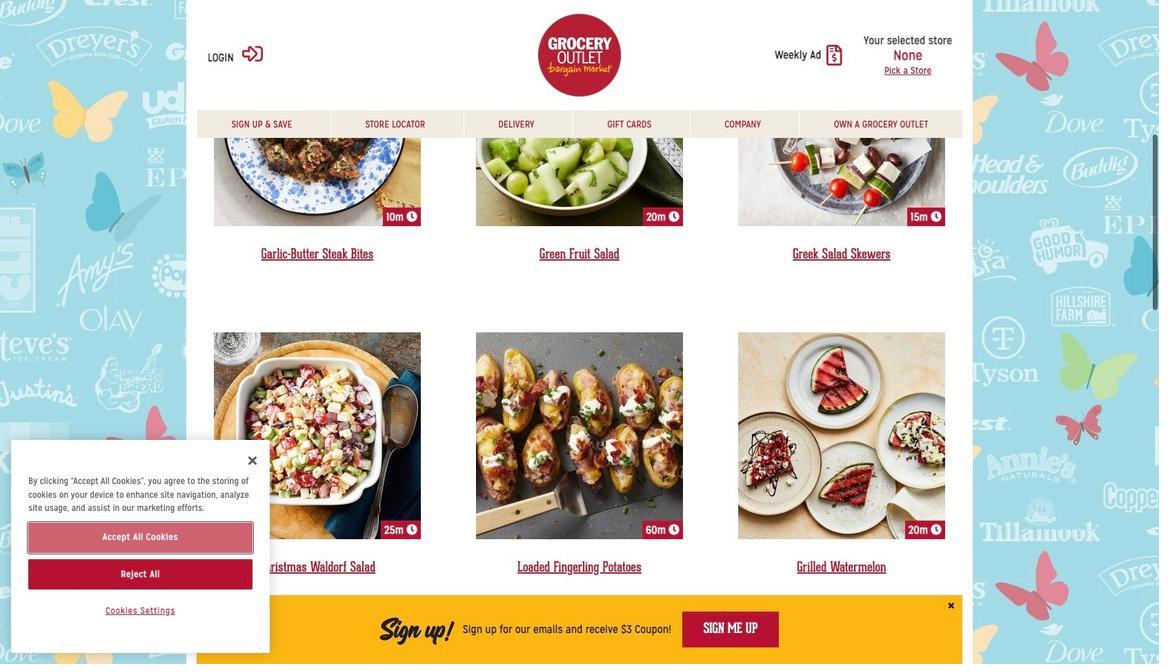 Task type: describe. For each thing, give the bounding box(es) containing it.
file invoice dollar image
[[827, 45, 843, 66]]



Task type: locate. For each thing, give the bounding box(es) containing it.
clock image
[[406, 211, 417, 222], [931, 211, 942, 222], [406, 524, 417, 535]]

navigation
[[197, 110, 963, 138]]

sign in alt image
[[242, 43, 263, 64]]

grocery outlet image
[[538, 14, 621, 97]]

clock image
[[669, 211, 680, 222], [669, 524, 680, 535], [931, 524, 942, 535]]



